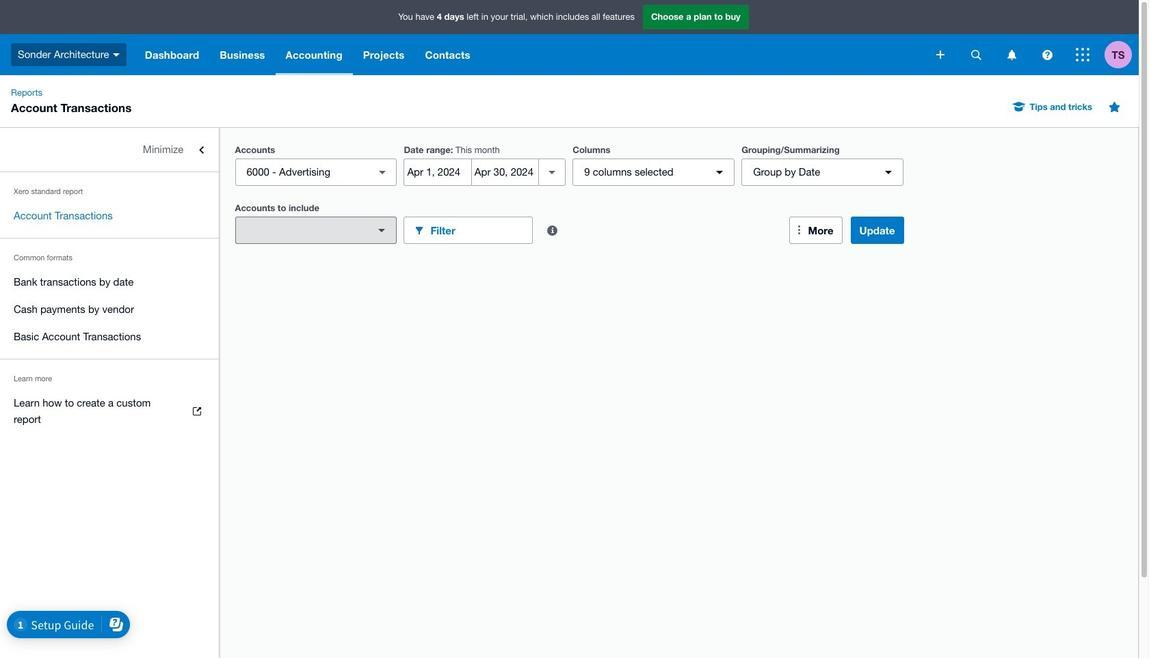 Task type: describe. For each thing, give the bounding box(es) containing it.
1 horizontal spatial svg image
[[971, 50, 981, 60]]

Select start date field
[[405, 159, 471, 185]]

list of convenience dates image
[[539, 159, 566, 186]]

remove from favorites image
[[1101, 93, 1128, 120]]



Task type: vqa. For each thing, say whether or not it's contained in the screenshot.
topmost Hot
no



Task type: locate. For each thing, give the bounding box(es) containing it.
6000 - Advertising text field
[[236, 159, 372, 185]]

svg image
[[971, 50, 981, 60], [113, 53, 119, 57]]

svg image
[[1076, 48, 1090, 62], [1007, 50, 1016, 60], [1042, 50, 1052, 60], [937, 51, 945, 59]]

open image
[[369, 159, 396, 186]]

None field
[[235, 159, 397, 186]]

Select end date field
[[472, 159, 539, 185]]

missing settings info button image
[[539, 217, 566, 244]]

banner
[[0, 0, 1139, 75]]

0 horizontal spatial svg image
[[113, 53, 119, 57]]



